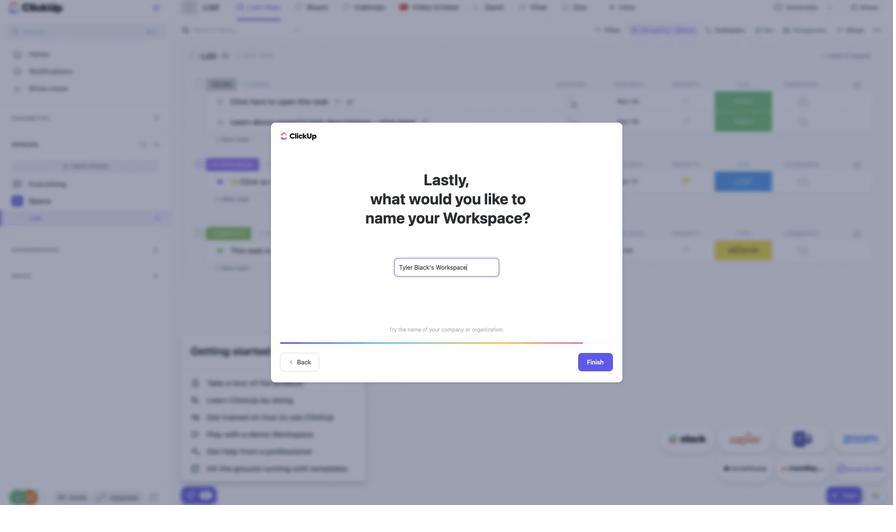 Task type: vqa. For each thing, say whether or not it's contained in the screenshot.
Back Button on the bottom left of page
yes



Task type: locate. For each thing, give the bounding box(es) containing it.
name down what
[[366, 209, 405, 227]]

1 vertical spatial your
[[429, 327, 440, 333]]

your
[[408, 209, 440, 227], [429, 327, 440, 333]]

1 horizontal spatial name
[[408, 327, 422, 333]]

1 vertical spatial name
[[408, 327, 422, 333]]

your inside lastly, what would you like to name your workspace?
[[408, 209, 440, 227]]

would
[[409, 190, 452, 208]]

your down would
[[408, 209, 440, 227]]

of
[[423, 327, 428, 333]]

what
[[371, 190, 406, 208]]

name left of
[[408, 327, 422, 333]]

name
[[366, 209, 405, 227], [408, 327, 422, 333]]

0 vertical spatial your
[[408, 209, 440, 227]]

Tyler Black's Workspace field
[[394, 259, 499, 277]]

clickup logo image
[[281, 132, 317, 141]]

0 horizontal spatial name
[[366, 209, 405, 227]]

organization.
[[472, 327, 504, 333]]

your right of
[[429, 327, 440, 333]]

lastly,
[[424, 171, 470, 189]]

the
[[399, 327, 407, 333]]

0 vertical spatial name
[[366, 209, 405, 227]]



Task type: describe. For each thing, give the bounding box(es) containing it.
or
[[466, 327, 471, 333]]

back
[[297, 359, 311, 366]]

workspace?
[[443, 209, 531, 227]]

name inside lastly, what would you like to name your workspace?
[[366, 209, 405, 227]]

try
[[389, 327, 397, 333]]

try the name of your company or organization.
[[389, 327, 504, 333]]

finish
[[587, 359, 604, 366]]

you
[[455, 190, 481, 208]]

back button
[[280, 353, 319, 372]]

like
[[485, 190, 509, 208]]

company
[[442, 327, 464, 333]]

to
[[512, 190, 526, 208]]

lastly, what would you like to name your workspace?
[[363, 171, 531, 227]]

finish button
[[578, 353, 613, 372]]



